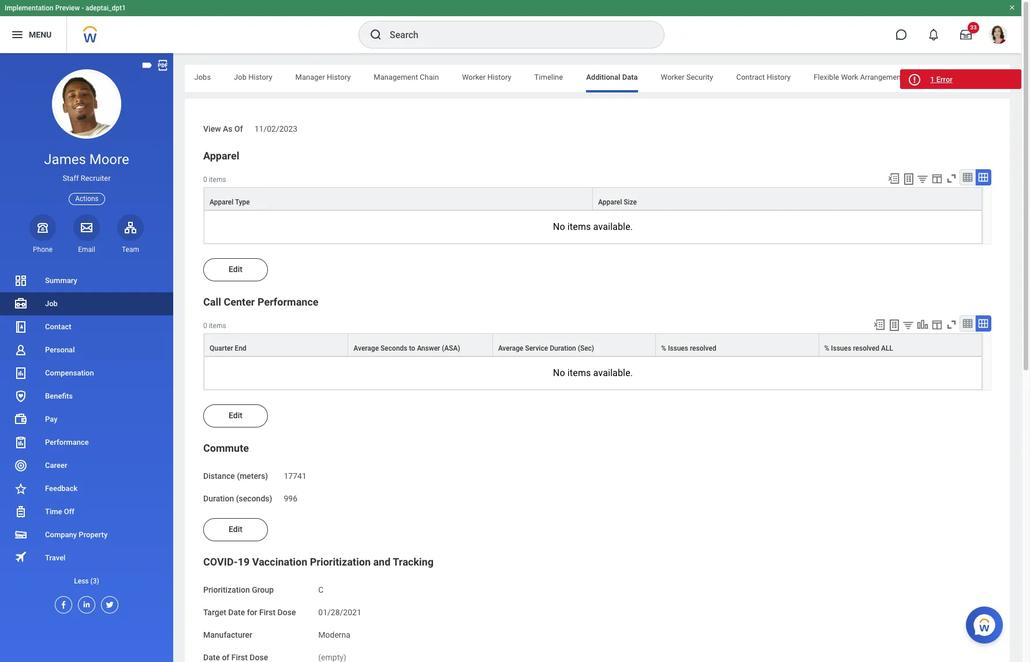 Task type: vqa. For each thing, say whether or not it's contained in the screenshot.
first COLUMN HEADER from the right
no



Task type: describe. For each thing, give the bounding box(es) containing it.
less
[[74, 577, 89, 585]]

call center performance group
[[203, 295, 992, 390]]

17741
[[284, 471, 307, 481]]

no for call center performance
[[553, 367, 565, 378]]

33
[[971, 24, 977, 31]]

call center performance button
[[203, 296, 319, 308]]

manufacturer
[[203, 630, 252, 639]]

and
[[373, 556, 391, 568]]

error
[[937, 75, 953, 84]]

performance link
[[0, 431, 173, 454]]

compensation link
[[0, 362, 173, 385]]

travel
[[45, 553, 66, 562]]

compensation image
[[14, 366, 28, 380]]

recruiter
[[81, 174, 111, 183]]

996
[[284, 494, 298, 503]]

1 table image from the top
[[962, 171, 974, 183]]

prioritization group
[[203, 585, 274, 595]]

jobs
[[194, 73, 211, 81]]

(asa)
[[442, 344, 460, 352]]

quarter end
[[210, 344, 247, 352]]

email button
[[73, 214, 100, 254]]

0 horizontal spatial date
[[203, 653, 220, 662]]

expand table image for first table icon from the bottom
[[978, 318, 990, 329]]

average seconds to answer (asa)
[[354, 344, 460, 352]]

benefits link
[[0, 385, 173, 408]]

covid-
[[203, 556, 238, 568]]

available. for apparel
[[594, 221, 633, 232]]

distance (meters) element
[[284, 464, 307, 482]]

time off image
[[14, 505, 28, 519]]

apparel size button
[[593, 188, 982, 210]]

0 horizontal spatial first
[[232, 653, 248, 662]]

target date for first dose element
[[318, 601, 361, 618]]

apparel for apparel size
[[598, 198, 622, 206]]

2 table image from the top
[[962, 318, 974, 329]]

(3)
[[90, 577, 99, 585]]

implementation
[[5, 4, 54, 12]]

personal
[[45, 345, 75, 354]]

tag image
[[141, 59, 154, 72]]

(meters)
[[237, 471, 268, 481]]

performance image
[[14, 436, 28, 449]]

feedback
[[45, 484, 78, 493]]

less (3)
[[74, 577, 99, 585]]

chain
[[420, 73, 439, 81]]

performance inside "navigation pane" region
[[45, 438, 89, 447]]

toolbar for call center performance
[[868, 315, 992, 333]]

2 edit button from the top
[[203, 404, 268, 427]]

average for average seconds to answer (asa)
[[354, 344, 379, 352]]

inbox large image
[[961, 29, 972, 40]]

apparel button
[[203, 149, 239, 162]]

1 edit from the top
[[229, 264, 243, 274]]

1 horizontal spatial date
[[228, 608, 245, 617]]

no for apparel
[[553, 221, 565, 232]]

search image
[[369, 28, 383, 42]]

phone james moore element
[[29, 245, 56, 254]]

less (3) button
[[0, 570, 173, 593]]

contract history
[[737, 73, 791, 81]]

commute group
[[203, 441, 992, 505]]

menu button
[[0, 16, 67, 53]]

more
[[935, 73, 952, 81]]

pay link
[[0, 408, 173, 431]]

export to worksheets image for call center performance
[[888, 318, 902, 332]]

covid-19 vaccination prioritization and tracking button
[[203, 556, 434, 568]]

expand table image for 1st table icon
[[978, 171, 990, 183]]

email
[[78, 245, 95, 254]]

time off
[[45, 507, 74, 516]]

menu
[[29, 30, 52, 39]]

duration inside popup button
[[550, 344, 576, 352]]

performance inside group
[[258, 296, 319, 308]]

date of first dose
[[203, 653, 268, 662]]

worker security
[[661, 73, 714, 81]]

issues for % issues resolved all
[[831, 344, 852, 352]]

facebook image
[[55, 597, 68, 609]]

1 error button
[[901, 69, 1022, 89]]

33 button
[[954, 22, 980, 47]]

view printable version (pdf) image
[[157, 59, 169, 72]]

apparel type
[[210, 198, 250, 206]]

linkedin image
[[79, 597, 91, 609]]

0 for apparel
[[203, 175, 207, 184]]

target
[[203, 608, 226, 617]]

worker for worker security
[[661, 73, 685, 81]]

1
[[931, 75, 935, 84]]

phone
[[33, 245, 53, 254]]

covid-19 vaccination prioritization and tracking
[[203, 556, 434, 568]]

% issues resolved all
[[825, 344, 894, 352]]

no items available. for call center performance
[[553, 367, 633, 378]]

contact image
[[14, 320, 28, 334]]

available. for call center performance
[[594, 367, 633, 378]]

job link
[[0, 292, 173, 315]]

email james moore element
[[73, 245, 100, 254]]

% issues resolved all button
[[819, 334, 982, 356]]

phone image
[[35, 221, 51, 234]]

actions button
[[69, 193, 105, 205]]

justify image
[[10, 28, 24, 42]]

time off link
[[0, 500, 173, 523]]

staff recruiter
[[63, 174, 111, 183]]

select to filter grid data image
[[902, 319, 915, 331]]

staff
[[63, 174, 79, 183]]

contact
[[45, 322, 71, 331]]

company property
[[45, 530, 108, 539]]

row for call center performance
[[204, 333, 983, 356]]

pay image
[[14, 412, 28, 426]]

compensation
[[45, 369, 94, 377]]

apparel size
[[598, 198, 637, 206]]

resolved for % issues resolved all
[[853, 344, 880, 352]]

% for % issues resolved all
[[825, 344, 830, 352]]

job for job
[[45, 299, 58, 308]]

2 fullscreen image from the top
[[946, 318, 958, 331]]

% issues resolved
[[662, 344, 717, 352]]

11/02/2023
[[255, 124, 298, 133]]

type
[[235, 198, 250, 206]]

worker for worker history
[[462, 73, 486, 81]]

as
[[223, 124, 233, 133]]

benefits image
[[14, 389, 28, 403]]

apparel type button
[[204, 188, 593, 210]]

tab list containing jobs
[[0, 65, 908, 92]]

export to worksheets image for apparel
[[902, 172, 916, 186]]

time
[[45, 507, 62, 516]]

answer
[[417, 344, 440, 352]]

contract
[[737, 73, 765, 81]]

1 error
[[931, 75, 953, 84]]

team james moore element
[[117, 245, 144, 254]]

flexible work arrangements
[[814, 73, 908, 81]]

duration (seconds) element
[[284, 487, 298, 504]]

0 vertical spatial first
[[259, 608, 276, 617]]

pay
[[45, 415, 57, 423]]

team link
[[117, 214, 144, 254]]

james moore
[[44, 151, 129, 168]]

Search Workday  search field
[[390, 22, 641, 47]]

2 edit from the top
[[229, 411, 243, 420]]

3 edit from the top
[[229, 525, 243, 534]]

no items available. for apparel
[[553, 221, 633, 232]]

personal image
[[14, 343, 28, 357]]

history for manager history
[[327, 73, 351, 81]]



Task type: locate. For each thing, give the bounding box(es) containing it.
0 horizontal spatial prioritization
[[203, 585, 250, 595]]

0 vertical spatial 0 items
[[203, 175, 226, 184]]

edit button down duration (seconds)
[[203, 518, 268, 542]]

1 horizontal spatial worker
[[661, 73, 685, 81]]

2 average from the left
[[498, 344, 524, 352]]

2 row from the top
[[204, 333, 983, 356]]

available.
[[594, 221, 633, 232], [594, 367, 633, 378]]

0 vertical spatial date
[[228, 608, 245, 617]]

export to worksheets image
[[902, 172, 916, 186], [888, 318, 902, 332]]

exclamation image
[[910, 76, 919, 84]]

1 vertical spatial edit button
[[203, 404, 268, 427]]

career image
[[14, 459, 28, 473]]

job up contact
[[45, 299, 58, 308]]

view
[[203, 124, 221, 133]]

2 0 items from the top
[[203, 322, 226, 330]]

0 vertical spatial toolbar
[[883, 169, 992, 187]]

job for job history
[[234, 73, 247, 81]]

available. inside "call center performance" group
[[594, 367, 633, 378]]

1 expand table image from the top
[[978, 171, 990, 183]]

target date for first dose
[[203, 608, 296, 617]]

1 horizontal spatial duration
[[550, 344, 576, 352]]

history right contract
[[767, 73, 791, 81]]

2 0 from the top
[[203, 322, 207, 330]]

0 horizontal spatial export to excel image
[[873, 318, 886, 331]]

average left service
[[498, 344, 524, 352]]

select to filter grid data image
[[917, 173, 929, 185]]

0 items down apparel "button"
[[203, 175, 226, 184]]

1 vertical spatial no items available.
[[553, 367, 633, 378]]

adeptai_dpt1
[[86, 4, 126, 12]]

company property link
[[0, 523, 173, 546]]

navigation pane region
[[0, 53, 173, 662]]

export to excel image
[[888, 172, 901, 185], [873, 318, 886, 331]]

prioritization up "target"
[[203, 585, 250, 595]]

to
[[409, 344, 415, 352]]

available. down apparel size on the right top of the page
[[594, 221, 633, 232]]

3 history from the left
[[488, 73, 512, 81]]

0 vertical spatial performance
[[258, 296, 319, 308]]

1 vertical spatial edit
[[229, 411, 243, 420]]

average
[[354, 344, 379, 352], [498, 344, 524, 352]]

2 history from the left
[[327, 73, 351, 81]]

0 horizontal spatial issues
[[668, 344, 689, 352]]

no items available. inside apparel 'group'
[[553, 221, 633, 232]]

1 no from the top
[[553, 221, 565, 232]]

prioritization up the c
[[310, 556, 371, 568]]

1 0 from the top
[[203, 175, 207, 184]]

click to view/edit grid preferences image right select to filter grid data icon
[[931, 172, 944, 185]]

0 vertical spatial job
[[234, 73, 247, 81]]

0 vertical spatial edit
[[229, 264, 243, 274]]

1 fullscreen image from the top
[[946, 172, 958, 185]]

issues inside popup button
[[831, 344, 852, 352]]

2 available. from the top
[[594, 367, 633, 378]]

view as of
[[203, 124, 243, 133]]

toolbar for apparel
[[883, 169, 992, 187]]

c
[[318, 585, 324, 595]]

arrangements
[[861, 73, 908, 81]]

(empty)
[[318, 653, 346, 662]]

commute
[[203, 442, 249, 454]]

prioritization
[[310, 556, 371, 568], [203, 585, 250, 595]]

export to worksheets image left select to filter grid data icon
[[902, 172, 916, 186]]

1 vertical spatial duration
[[203, 494, 234, 503]]

1 horizontal spatial performance
[[258, 296, 319, 308]]

row
[[204, 187, 983, 211], [204, 333, 983, 356]]

quarter end button
[[204, 334, 348, 356]]

row inside apparel 'group'
[[204, 187, 983, 211]]

edit button up center
[[203, 258, 268, 281]]

2 expand table image from the top
[[978, 318, 990, 329]]

0 horizontal spatial average
[[354, 344, 379, 352]]

history right manager
[[327, 73, 351, 81]]

1 0 items from the top
[[203, 175, 226, 184]]

table image right the expand/collapse chart image
[[962, 318, 974, 329]]

2 resolved from the left
[[853, 344, 880, 352]]

view team image
[[124, 221, 137, 234]]

commute button
[[203, 442, 249, 454]]

click to view/edit grid preferences image inside apparel 'group'
[[931, 172, 944, 185]]

1 horizontal spatial issues
[[831, 344, 852, 352]]

0 horizontal spatial duration
[[203, 494, 234, 503]]

1 vertical spatial 0 items
[[203, 322, 226, 330]]

1 vertical spatial expand table image
[[978, 318, 990, 329]]

toolbar inside apparel 'group'
[[883, 169, 992, 187]]

career link
[[0, 454, 173, 477]]

history for worker history
[[488, 73, 512, 81]]

dose right for
[[278, 608, 296, 617]]

1 vertical spatial first
[[232, 653, 248, 662]]

toolbar inside "call center performance" group
[[868, 315, 992, 333]]

export to excel image for call center performance
[[873, 318, 886, 331]]

0 vertical spatial no
[[553, 221, 565, 232]]

1 horizontal spatial job
[[234, 73, 247, 81]]

4 history from the left
[[767, 73, 791, 81]]

row containing quarter end
[[204, 333, 983, 356]]

1 horizontal spatial average
[[498, 344, 524, 352]]

data
[[623, 73, 638, 81]]

tab list
[[0, 65, 908, 92]]

available. down (sec)
[[594, 367, 633, 378]]

2 vertical spatial edit button
[[203, 518, 268, 542]]

average service duration (sec) button
[[493, 334, 656, 356]]

1 vertical spatial available.
[[594, 367, 633, 378]]

export to excel image inside "call center performance" group
[[873, 318, 886, 331]]

duration (seconds)
[[203, 494, 272, 503]]

no items available. inside "call center performance" group
[[553, 367, 633, 378]]

export to worksheets image inside apparel 'group'
[[902, 172, 916, 186]]

distance (meters)
[[203, 471, 268, 481]]

benefits
[[45, 392, 73, 400]]

1 horizontal spatial prioritization
[[310, 556, 371, 568]]

seconds
[[381, 344, 408, 352]]

row for apparel
[[204, 187, 983, 211]]

0 inside apparel 'group'
[[203, 175, 207, 184]]

1 issues from the left
[[668, 344, 689, 352]]

export to excel image left select to filter grid data icon
[[888, 172, 901, 185]]

0 items for call center performance
[[203, 322, 226, 330]]

table image right select to filter grid data icon
[[962, 171, 974, 183]]

all
[[882, 344, 894, 352]]

end
[[235, 344, 247, 352]]

summary
[[45, 276, 77, 285]]

table image
[[962, 171, 974, 183], [962, 318, 974, 329]]

% inside popup button
[[825, 344, 830, 352]]

1 row from the top
[[204, 187, 983, 211]]

notifications large image
[[928, 29, 940, 40]]

company
[[45, 530, 77, 539]]

click to view/edit grid preferences image right the expand/collapse chart image
[[931, 318, 944, 331]]

first right for
[[259, 608, 276, 617]]

1 vertical spatial table image
[[962, 318, 974, 329]]

vaccination
[[252, 556, 307, 568]]

average left 'seconds'
[[354, 344, 379, 352]]

date left the of
[[203, 653, 220, 662]]

apparel left size
[[598, 198, 622, 206]]

average for average service duration (sec)
[[498, 344, 524, 352]]

flexible
[[814, 73, 840, 81]]

worker left security
[[661, 73, 685, 81]]

1 click to view/edit grid preferences image from the top
[[931, 172, 944, 185]]

1 vertical spatial dose
[[250, 653, 268, 662]]

2 click to view/edit grid preferences image from the top
[[931, 318, 944, 331]]

0 items up quarter
[[203, 322, 226, 330]]

travel image
[[14, 550, 28, 564]]

0 vertical spatial 0
[[203, 175, 207, 184]]

1 vertical spatial job
[[45, 299, 58, 308]]

moderna element
[[318, 628, 351, 639]]

0 vertical spatial export to worksheets image
[[902, 172, 916, 186]]

performance up career
[[45, 438, 89, 447]]

personal link
[[0, 339, 173, 362]]

list containing summary
[[0, 269, 173, 593]]

phone button
[[29, 214, 56, 254]]

1 edit button from the top
[[203, 258, 268, 281]]

list
[[0, 269, 173, 593]]

average inside average service duration (sec) popup button
[[498, 344, 524, 352]]

1 no items available. from the top
[[553, 221, 633, 232]]

0 horizontal spatial performance
[[45, 438, 89, 447]]

1 vertical spatial click to view/edit grid preferences image
[[931, 318, 944, 331]]

apparel
[[203, 149, 239, 162], [210, 198, 234, 206], [598, 198, 622, 206]]

1 resolved from the left
[[690, 344, 717, 352]]

group
[[252, 585, 274, 595]]

export to worksheets image left select to filter grid data image
[[888, 318, 902, 332]]

2 no items available. from the top
[[553, 367, 633, 378]]

1 available. from the top
[[594, 221, 633, 232]]

% for % issues resolved
[[662, 344, 667, 352]]

1 horizontal spatial export to worksheets image
[[902, 172, 916, 186]]

apparel for apparel type
[[210, 198, 234, 206]]

first
[[259, 608, 276, 617], [232, 653, 248, 662]]

0 vertical spatial available.
[[594, 221, 633, 232]]

(sec)
[[578, 344, 594, 352]]

first right the of
[[232, 653, 248, 662]]

0 down apparel "button"
[[203, 175, 207, 184]]

0 vertical spatial click to view/edit grid preferences image
[[931, 172, 944, 185]]

(seconds)
[[236, 494, 272, 503]]

apparel left type
[[210, 198, 234, 206]]

summary link
[[0, 269, 173, 292]]

fullscreen image right the expand/collapse chart image
[[946, 318, 958, 331]]

fullscreen image
[[946, 172, 958, 185], [946, 318, 958, 331]]

3 edit button from the top
[[203, 518, 268, 542]]

twitter image
[[102, 597, 114, 609]]

no items available. down (sec)
[[553, 367, 633, 378]]

1 horizontal spatial resolved
[[853, 344, 880, 352]]

job image
[[14, 297, 28, 311]]

resolved for % issues resolved
[[690, 344, 717, 352]]

1 vertical spatial prioritization
[[203, 585, 250, 595]]

0 horizontal spatial worker
[[462, 73, 486, 81]]

no items available. down apparel size on the right top of the page
[[553, 221, 633, 232]]

date left for
[[228, 608, 245, 617]]

0 items inside "call center performance" group
[[203, 322, 226, 330]]

dose right the of
[[250, 653, 268, 662]]

worker history
[[462, 73, 512, 81]]

2 no from the top
[[553, 367, 565, 378]]

0 items for apparel
[[203, 175, 226, 184]]

no inside "call center performance" group
[[553, 367, 565, 378]]

toolbar
[[883, 169, 992, 187], [868, 315, 992, 333]]

no items available.
[[553, 221, 633, 232], [553, 367, 633, 378]]

19
[[238, 556, 250, 568]]

performance
[[258, 296, 319, 308], [45, 438, 89, 447]]

edit button up commute
[[203, 404, 268, 427]]

0 down "call" at the left
[[203, 322, 207, 330]]

mail image
[[80, 221, 94, 234]]

1 horizontal spatial export to excel image
[[888, 172, 901, 185]]

average inside average seconds to answer (asa) popup button
[[354, 344, 379, 352]]

0 items
[[203, 175, 226, 184], [203, 322, 226, 330]]

james
[[44, 151, 86, 168]]

row inside "call center performance" group
[[204, 333, 983, 356]]

2 worker from the left
[[661, 73, 685, 81]]

0 vertical spatial fullscreen image
[[946, 172, 958, 185]]

01/28/2021
[[318, 608, 361, 617]]

apparel down view as of
[[203, 149, 239, 162]]

2 issues from the left
[[831, 344, 852, 352]]

career
[[45, 461, 67, 470]]

1 vertical spatial performance
[[45, 438, 89, 447]]

off
[[64, 507, 74, 516]]

history down search workday search box
[[488, 73, 512, 81]]

issues for % issues resolved
[[668, 344, 689, 352]]

implementation preview -   adeptai_dpt1
[[5, 4, 126, 12]]

row containing apparel type
[[204, 187, 983, 211]]

0 for call center performance
[[203, 322, 207, 330]]

duration inside commute group
[[203, 494, 234, 503]]

moderna
[[318, 630, 351, 639]]

export to excel image up all
[[873, 318, 886, 331]]

manager history
[[296, 73, 351, 81]]

1 history from the left
[[249, 73, 272, 81]]

issues inside popup button
[[668, 344, 689, 352]]

expand/collapse chart image
[[917, 318, 929, 331]]

duration
[[550, 344, 576, 352], [203, 494, 234, 503]]

0 vertical spatial edit button
[[203, 258, 268, 281]]

available. inside apparel 'group'
[[594, 221, 633, 232]]

history for contract history
[[767, 73, 791, 81]]

% inside popup button
[[662, 344, 667, 352]]

additional data
[[586, 73, 638, 81]]

management
[[374, 73, 418, 81]]

issues
[[668, 344, 689, 352], [831, 344, 852, 352]]

0 horizontal spatial dose
[[250, 653, 268, 662]]

menu banner
[[0, 0, 1022, 53]]

view as of element
[[255, 117, 298, 134]]

job
[[234, 73, 247, 81], [45, 299, 58, 308]]

center
[[224, 296, 255, 308]]

timeline
[[535, 73, 563, 81]]

1 vertical spatial date
[[203, 653, 220, 662]]

moore
[[89, 151, 129, 168]]

%
[[662, 344, 667, 352], [825, 344, 830, 352]]

0 items inside apparel 'group'
[[203, 175, 226, 184]]

1 % from the left
[[662, 344, 667, 352]]

0 horizontal spatial export to worksheets image
[[888, 318, 902, 332]]

resolved inside popup button
[[853, 344, 880, 352]]

0 horizontal spatial %
[[662, 344, 667, 352]]

apparel group
[[203, 149, 992, 244]]

close environment banner image
[[1009, 4, 1016, 11]]

2 vertical spatial edit
[[229, 525, 243, 534]]

0 vertical spatial no items available.
[[553, 221, 633, 232]]

history for job history
[[249, 73, 272, 81]]

2 % from the left
[[825, 344, 830, 352]]

-
[[82, 4, 84, 12]]

edit button
[[203, 258, 268, 281], [203, 404, 268, 427], [203, 518, 268, 542]]

1 horizontal spatial %
[[825, 344, 830, 352]]

1 horizontal spatial first
[[259, 608, 276, 617]]

worker right chain
[[462, 73, 486, 81]]

0 vertical spatial row
[[204, 187, 983, 211]]

0 vertical spatial expand table image
[[978, 171, 990, 183]]

1 vertical spatial toolbar
[[868, 315, 992, 333]]

0 vertical spatial prioritization
[[310, 556, 371, 568]]

feedback image
[[14, 482, 28, 496]]

1 vertical spatial export to worksheets image
[[888, 318, 902, 332]]

worker
[[462, 73, 486, 81], [661, 73, 685, 81]]

1 vertical spatial export to excel image
[[873, 318, 886, 331]]

travel link
[[0, 546, 173, 570]]

1 average from the left
[[354, 344, 379, 352]]

click to view/edit grid preferences image
[[931, 172, 944, 185], [931, 318, 944, 331]]

1 vertical spatial no
[[553, 367, 565, 378]]

0 horizontal spatial job
[[45, 299, 58, 308]]

performance up quarter end popup button
[[258, 296, 319, 308]]

export to excel image for apparel
[[888, 172, 901, 185]]

1 vertical spatial row
[[204, 333, 983, 356]]

average seconds to answer (asa) button
[[349, 334, 493, 356]]

of
[[222, 653, 230, 662]]

0 vertical spatial duration
[[550, 344, 576, 352]]

duration down distance
[[203, 494, 234, 503]]

edit up center
[[229, 264, 243, 274]]

quarter
[[210, 344, 233, 352]]

fullscreen image right select to filter grid data icon
[[946, 172, 958, 185]]

company property image
[[14, 528, 28, 542]]

covid-19 vaccination prioritization and tracking group
[[203, 555, 992, 662]]

profile logan mcneil image
[[990, 25, 1008, 46]]

resolved inside popup button
[[690, 344, 717, 352]]

1 worker from the left
[[462, 73, 486, 81]]

0 inside "call center performance" group
[[203, 322, 207, 330]]

edit down duration (seconds)
[[229, 525, 243, 534]]

0 horizontal spatial resolved
[[690, 344, 717, 352]]

edit up commute
[[229, 411, 243, 420]]

1 vertical spatial fullscreen image
[[946, 318, 958, 331]]

size
[[624, 198, 637, 206]]

no inside apparel 'group'
[[553, 221, 565, 232]]

expand table image
[[978, 171, 990, 183], [978, 318, 990, 329]]

apparel for apparel
[[203, 149, 239, 162]]

job inside "navigation pane" region
[[45, 299, 58, 308]]

distance
[[203, 471, 235, 481]]

feedback link
[[0, 477, 173, 500]]

0 vertical spatial dose
[[278, 608, 296, 617]]

0 vertical spatial export to excel image
[[888, 172, 901, 185]]

duration left (sec)
[[550, 344, 576, 352]]

summary image
[[14, 274, 28, 288]]

job right jobs
[[234, 73, 247, 81]]

1 horizontal spatial dose
[[278, 608, 296, 617]]

1 vertical spatial 0
[[203, 322, 207, 330]]

0 vertical spatial table image
[[962, 171, 974, 183]]

expand table image inside "call center performance" group
[[978, 318, 990, 329]]

expand table image inside apparel 'group'
[[978, 171, 990, 183]]

history left manager
[[249, 73, 272, 81]]



